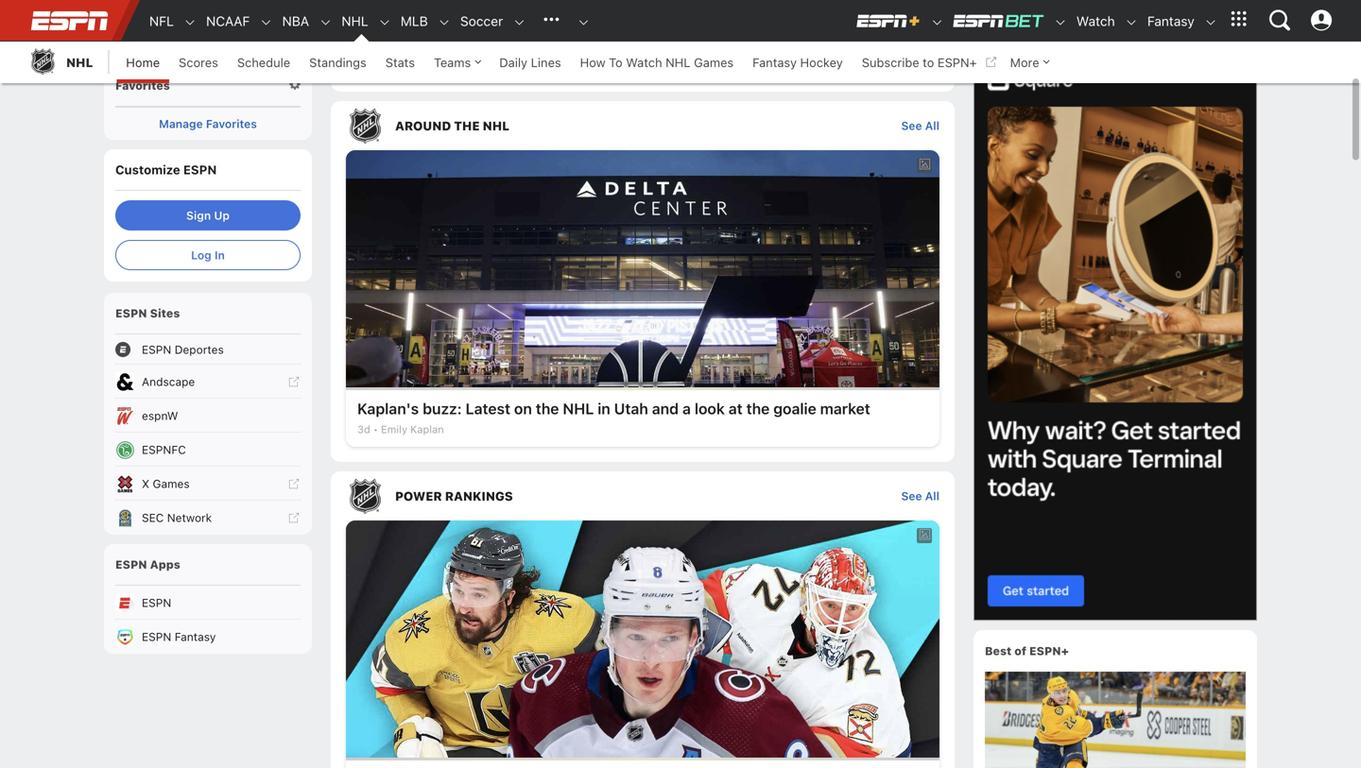 Task type: describe. For each thing, give the bounding box(es) containing it.
subscribe to espn+
[[862, 55, 977, 69]]

hits
[[700, 28, 722, 44]]

schedule link
[[228, 42, 300, 83]]

in
[[215, 249, 225, 262]]

emily
[[381, 424, 407, 436]]

espn apps
[[115, 558, 180, 571]]

log in
[[191, 249, 225, 262]]

home
[[126, 55, 160, 69]]

getting big contributions from players with low salary cap hits is critical to success in today's nhl. here is the best value for all 32 teams.
[[346, 28, 912, 62]]

teams link
[[424, 42, 490, 83]]

0 horizontal spatial nhl link
[[28, 42, 93, 83]]

big
[[395, 28, 414, 44]]

nhl.
[[346, 46, 377, 62]]

the inside getting big contributions from players with low salary cap hits is critical to success in today's nhl. here is the best value for all 32 teams.
[[426, 46, 446, 62]]

daily lines
[[499, 55, 561, 69]]

sec
[[142, 511, 164, 525]]

manage favorites link
[[115, 117, 301, 130]]

manage favorites
[[159, 117, 257, 130]]

network
[[167, 511, 212, 525]]

fantasy link
[[1138, 1, 1195, 42]]

nhl up nhl.
[[342, 13, 368, 29]]

apps
[[150, 558, 180, 571]]

0 horizontal spatial watch
[[185, 32, 218, 45]]

see all for around the nhl
[[901, 119, 940, 132]]

low
[[610, 28, 631, 44]]

fantasy inside espn fantasy link
[[175, 631, 216, 644]]

the
[[454, 119, 480, 133]]

soccer link
[[451, 1, 503, 42]]

emily kaplan
[[381, 424, 444, 436]]

nba
[[282, 13, 309, 29]]

1 vertical spatial in
[[598, 400, 610, 418]]

see all for power rankings
[[901, 490, 940, 503]]

goalie
[[774, 400, 817, 418]]

espn for espn fantasy
[[142, 631, 171, 644]]

x
[[142, 477, 150, 491]]

jarnkrok
[[1063, 0, 1110, 10]]

1 horizontal spatial is
[[726, 28, 736, 44]]

sign up
[[186, 209, 230, 222]]

maple
[[993, 0, 1025, 10]]

espnfc link
[[104, 433, 312, 467]]

all for power rankings
[[925, 490, 940, 503]]

at
[[729, 400, 743, 418]]

subscribe to espn+ link
[[853, 42, 1001, 83]]

with
[[581, 28, 606, 44]]

ncaaf link
[[197, 1, 250, 42]]

0 vertical spatial how to watch nhl games
[[142, 32, 285, 45]]

espn for espn apps
[[115, 558, 147, 571]]

more link
[[1001, 42, 1058, 83]]

log in button
[[115, 240, 301, 270]]

(knuckle)
[[1113, 0, 1163, 10]]

advertisement element
[[974, 54, 1257, 621]]

0 vertical spatial favorites
[[115, 79, 170, 92]]

1 horizontal spatial how to watch nhl games link
[[571, 42, 743, 83]]

kaplan
[[410, 424, 444, 436]]

for
[[516, 46, 533, 62]]

sign up button
[[115, 200, 301, 231]]

cap
[[674, 28, 697, 44]]

nfl link
[[140, 1, 174, 42]]

soccer
[[460, 13, 503, 29]]

teams.
[[573, 46, 614, 62]]

x games link
[[104, 467, 312, 501]]

stats
[[386, 55, 415, 69]]

32
[[553, 46, 569, 62]]

1 horizontal spatial games
[[248, 32, 285, 45]]

sec network
[[142, 511, 212, 525]]

nhl left the utah
[[563, 400, 594, 418]]

espn link
[[104, 586, 312, 620]]

see for around the nhl
[[901, 119, 922, 132]]

more
[[1010, 55, 1040, 69]]

teams
[[434, 55, 471, 69]]

buzz:
[[423, 400, 462, 418]]

espn for espn sites
[[115, 307, 147, 320]]

on
[[514, 400, 532, 418]]

0 horizontal spatial to
[[169, 32, 181, 45]]

espnw link
[[104, 399, 312, 433]]

sec network link
[[104, 501, 312, 535]]

0 horizontal spatial games
[[153, 477, 190, 491]]

deportes
[[175, 343, 224, 356]]

1 vertical spatial how to watch nhl games
[[580, 55, 734, 69]]

espn fantasy
[[142, 631, 216, 644]]

utah
[[614, 400, 648, 418]]

look
[[695, 400, 725, 418]]

scores link
[[169, 42, 228, 83]]

customize espn
[[115, 163, 217, 177]]

sites
[[150, 307, 180, 320]]

ncaaf
[[206, 13, 250, 29]]

scores
[[179, 55, 218, 69]]

1 vertical spatial favorites
[[206, 117, 257, 130]]

maple leafs' jarnkrok (knuckle) out up to 4 weeks link
[[993, 0, 1246, 33]]

sign
[[186, 209, 211, 222]]

log
[[191, 249, 212, 262]]

daily lines link
[[490, 42, 571, 83]]

nhl down ncaaf
[[222, 32, 245, 45]]



Task type: locate. For each thing, give the bounding box(es) containing it.
fantasy down espn link
[[175, 631, 216, 644]]

0 vertical spatial all
[[925, 119, 940, 132]]

espn deportes
[[142, 343, 224, 356]]

how to watch nhl games link
[[104, 22, 312, 56], [571, 42, 743, 83]]

espn+ for subscribe to espn+
[[938, 55, 977, 69]]

0 horizontal spatial favorites
[[115, 79, 170, 92]]

in inside getting big contributions from players with low salary cap hits is critical to success in today's nhl. here is the best value for all 32 teams.
[[853, 28, 864, 44]]

power
[[395, 489, 442, 503]]

see all
[[901, 119, 940, 132], [901, 490, 940, 503]]

espn down espn link
[[142, 631, 171, 644]]

games up schedule
[[248, 32, 285, 45]]

1 horizontal spatial espn+
[[1029, 645, 1069, 658]]

the right on
[[536, 400, 559, 418]]

espn up sign
[[183, 163, 217, 177]]

hockey
[[800, 55, 843, 69]]

getting
[[346, 28, 391, 44]]

espn for espn
[[142, 597, 171, 610]]

manage
[[159, 117, 203, 130]]

and
[[652, 400, 679, 418]]

weeks
[[993, 12, 1026, 26]]

how to watch nhl games down ncaaf
[[142, 32, 285, 45]]

to left 4
[[1204, 0, 1214, 10]]

fantasy for fantasy
[[1148, 13, 1195, 29]]

games down hits
[[694, 55, 734, 69]]

latest
[[466, 400, 510, 418]]

0 vertical spatial see all link
[[901, 119, 940, 132]]

nhl right the the at the top left of page
[[483, 119, 510, 133]]

maple leafs' jarnkrok (knuckle) out up to 4 weeks
[[993, 0, 1225, 26]]

to inside maple leafs' jarnkrok (knuckle) out up to 4 weeks
[[1204, 0, 1214, 10]]

today's
[[867, 28, 912, 44]]

nba link
[[273, 1, 309, 42]]

leafs'
[[1028, 0, 1060, 10]]

lines
[[531, 55, 561, 69]]

fantasy for fantasy hockey
[[753, 55, 797, 69]]

best
[[985, 645, 1012, 658]]

the right at
[[747, 400, 770, 418]]

2 horizontal spatial fantasy
[[1148, 13, 1195, 29]]

espn for espn deportes
[[142, 343, 171, 356]]

see all link for around the nhl
[[901, 119, 940, 132]]

standings link
[[300, 42, 376, 83]]

andscape link
[[104, 365, 312, 399]]

see
[[901, 119, 922, 132], [901, 490, 922, 503]]

is down big
[[413, 46, 423, 62]]

2 horizontal spatial to
[[1204, 0, 1214, 10]]

salary
[[634, 28, 671, 44]]

2 horizontal spatial games
[[694, 55, 734, 69]]

1 see all link from the top
[[901, 119, 940, 132]]

0 horizontal spatial in
[[598, 400, 610, 418]]

espn right font before image on the top
[[142, 343, 171, 356]]

1 vertical spatial how
[[580, 55, 606, 69]]

0 vertical spatial watch
[[1077, 13, 1115, 29]]

0 vertical spatial to
[[1204, 0, 1214, 10]]

watch up scores
[[185, 32, 218, 45]]

nhl link up nhl.
[[332, 1, 368, 42]]

is right hits
[[726, 28, 736, 44]]

kaplan's
[[357, 400, 419, 418]]

rankings
[[445, 489, 513, 503]]

font before image
[[115, 342, 134, 357]]

how to watch nhl games
[[142, 32, 285, 45], [580, 55, 734, 69]]

home link
[[117, 42, 169, 83]]

fantasy down critical
[[753, 55, 797, 69]]

favorites right manage
[[206, 117, 257, 130]]

0 horizontal spatial espn+
[[938, 55, 977, 69]]

favorites
[[115, 79, 170, 92], [206, 117, 257, 130]]

of
[[1015, 645, 1027, 658]]

0 vertical spatial see all
[[901, 119, 940, 132]]

from
[[502, 28, 530, 44]]

1 horizontal spatial to
[[609, 55, 623, 69]]

around the nhl
[[395, 119, 510, 133]]

see for power rankings
[[901, 490, 922, 503]]

nhl right nhl icon
[[66, 55, 93, 69]]

0 horizontal spatial the
[[426, 46, 446, 62]]

2 vertical spatial watch
[[626, 55, 662, 69]]

1 horizontal spatial how
[[580, 55, 606, 69]]

daily
[[499, 55, 528, 69]]

getting big contributions from players with low salary cap hits is critical to success in today's nhl. here is the best value for all 32 teams. link
[[331, 0, 955, 92]]

1 horizontal spatial how to watch nhl games
[[580, 55, 734, 69]]

espn deportes link
[[104, 335, 312, 365]]

1 vertical spatial fantasy
[[753, 55, 797, 69]]

around the nhl link
[[331, 101, 901, 150]]

1 vertical spatial to
[[784, 28, 796, 44]]

1 vertical spatial see all link
[[901, 490, 940, 503]]

nhl image
[[28, 47, 57, 76]]

to down low
[[609, 55, 623, 69]]

1 vertical spatial watch
[[185, 32, 218, 45]]

2 vertical spatial games
[[153, 477, 190, 491]]

watch down jarnkrok
[[1077, 13, 1115, 29]]

2 see from the top
[[901, 490, 922, 503]]

espn+
[[938, 55, 977, 69], [1029, 645, 1069, 658]]

favorites down home
[[115, 79, 170, 92]]

games
[[248, 32, 285, 45], [694, 55, 734, 69], [153, 477, 190, 491]]

espn left sites on the top of page
[[115, 307, 147, 320]]

critical
[[739, 28, 780, 44]]

2 vertical spatial to
[[923, 55, 934, 69]]

mlb link
[[391, 1, 428, 42]]

0 vertical spatial games
[[248, 32, 285, 45]]

all
[[536, 46, 550, 62]]

best of espn+
[[985, 645, 1069, 658]]

0 horizontal spatial fantasy
[[175, 631, 216, 644]]

0 horizontal spatial to
[[784, 28, 796, 44]]

nhl
[[342, 13, 368, 29], [222, 32, 245, 45], [66, 55, 93, 69], [666, 55, 691, 69], [483, 119, 510, 133], [563, 400, 594, 418]]

0 vertical spatial is
[[726, 28, 736, 44]]

how down nfl
[[142, 32, 165, 45]]

in left today's at the top right
[[853, 28, 864, 44]]

0 vertical spatial to
[[169, 32, 181, 45]]

1 all from the top
[[925, 119, 940, 132]]

value
[[480, 46, 512, 62]]

1 horizontal spatial the
[[536, 400, 559, 418]]

0 vertical spatial in
[[853, 28, 864, 44]]

how down with
[[580, 55, 606, 69]]

mlb
[[401, 13, 428, 29]]

3d
[[357, 424, 370, 436]]

here
[[380, 46, 409, 62]]

how
[[142, 32, 165, 45], [580, 55, 606, 69]]

up
[[214, 209, 230, 222]]

watch link
[[1067, 1, 1115, 42]]

fantasy inside fantasy link
[[1148, 13, 1195, 29]]

2 all from the top
[[925, 490, 940, 503]]

0 vertical spatial espn+
[[938, 55, 977, 69]]

0 horizontal spatial how to watch nhl games
[[142, 32, 285, 45]]

fantasy inside fantasy hockey link
[[753, 55, 797, 69]]

1 vertical spatial see
[[901, 490, 922, 503]]

to
[[169, 32, 181, 45], [609, 55, 623, 69]]

to down nfl
[[169, 32, 181, 45]]

fantasy down out
[[1148, 13, 1195, 29]]

is
[[726, 28, 736, 44], [413, 46, 423, 62]]

1 vertical spatial all
[[925, 490, 940, 503]]

subscribe
[[862, 55, 920, 69]]

players
[[534, 28, 577, 44]]

2 see all link from the top
[[901, 490, 940, 503]]

how to watch nhl games down salary
[[580, 55, 734, 69]]

stats link
[[376, 42, 424, 83]]

0 vertical spatial how
[[142, 32, 165, 45]]

the
[[426, 46, 446, 62], [536, 400, 559, 418], [747, 400, 770, 418]]

in left the utah
[[598, 400, 610, 418]]

1 horizontal spatial fantasy
[[753, 55, 797, 69]]

2 see all from the top
[[901, 490, 940, 503]]

power rankings
[[395, 489, 513, 503]]

see all link for power rankings
[[901, 490, 940, 503]]

all for around the nhl
[[925, 119, 940, 132]]

1 horizontal spatial nhl link
[[332, 1, 368, 42]]

the left best on the top of page
[[426, 46, 446, 62]]

1 vertical spatial espn+
[[1029, 645, 1069, 658]]

1 vertical spatial see all
[[901, 490, 940, 503]]

2 vertical spatial fantasy
[[175, 631, 216, 644]]

espn
[[183, 163, 217, 177], [115, 307, 147, 320], [142, 343, 171, 356], [115, 558, 147, 571], [142, 597, 171, 610], [142, 631, 171, 644]]

espn left apps
[[115, 558, 147, 571]]

espn+ for best of espn+
[[1029, 645, 1069, 658]]

watch
[[1077, 13, 1115, 29], [185, 32, 218, 45], [626, 55, 662, 69]]

1 horizontal spatial watch
[[626, 55, 662, 69]]

to
[[1204, 0, 1214, 10], [784, 28, 796, 44], [923, 55, 934, 69]]

0 vertical spatial fantasy
[[1148, 13, 1195, 29]]

to up fantasy hockey
[[784, 28, 796, 44]]

standings
[[309, 55, 367, 69]]

1 vertical spatial is
[[413, 46, 423, 62]]

espn+ right subscribe at top
[[938, 55, 977, 69]]

1 vertical spatial to
[[609, 55, 623, 69]]

1 see from the top
[[901, 119, 922, 132]]

out
[[1166, 0, 1184, 10]]

0 horizontal spatial how to watch nhl games link
[[104, 22, 312, 56]]

schedule
[[237, 55, 290, 69]]

in
[[853, 28, 864, 44], [598, 400, 610, 418]]

1 see all from the top
[[901, 119, 940, 132]]

espnfc
[[142, 443, 186, 457]]

games right 'x'
[[153, 477, 190, 491]]

espn down apps
[[142, 597, 171, 610]]

1 horizontal spatial in
[[853, 28, 864, 44]]

0 vertical spatial see
[[901, 119, 922, 132]]

fantasy hockey link
[[743, 42, 853, 83]]

success
[[799, 28, 849, 44]]

1 vertical spatial games
[[694, 55, 734, 69]]

a
[[683, 400, 691, 418]]

espn+ right of on the bottom of the page
[[1029, 645, 1069, 658]]

kaplan's buzz: latest on the nhl in utah and a look at the goalie market
[[357, 400, 870, 418]]

contributions
[[417, 28, 498, 44]]

1 horizontal spatial to
[[923, 55, 934, 69]]

up
[[1187, 0, 1201, 10]]

0 horizontal spatial is
[[413, 46, 423, 62]]

to right subscribe at top
[[923, 55, 934, 69]]

nhl down "cap"
[[666, 55, 691, 69]]

2 horizontal spatial the
[[747, 400, 770, 418]]

0 horizontal spatial how
[[142, 32, 165, 45]]

andscape
[[142, 375, 195, 389]]

1 horizontal spatial favorites
[[206, 117, 257, 130]]

watch down salary
[[626, 55, 662, 69]]

to inside getting big contributions from players with low salary cap hits is critical to success in today's nhl. here is the best value for all 32 teams.
[[784, 28, 796, 44]]

nhl link left home
[[28, 42, 93, 83]]

2 horizontal spatial watch
[[1077, 13, 1115, 29]]



Task type: vqa. For each thing, say whether or not it's contained in the screenshot.
the topmost See All
yes



